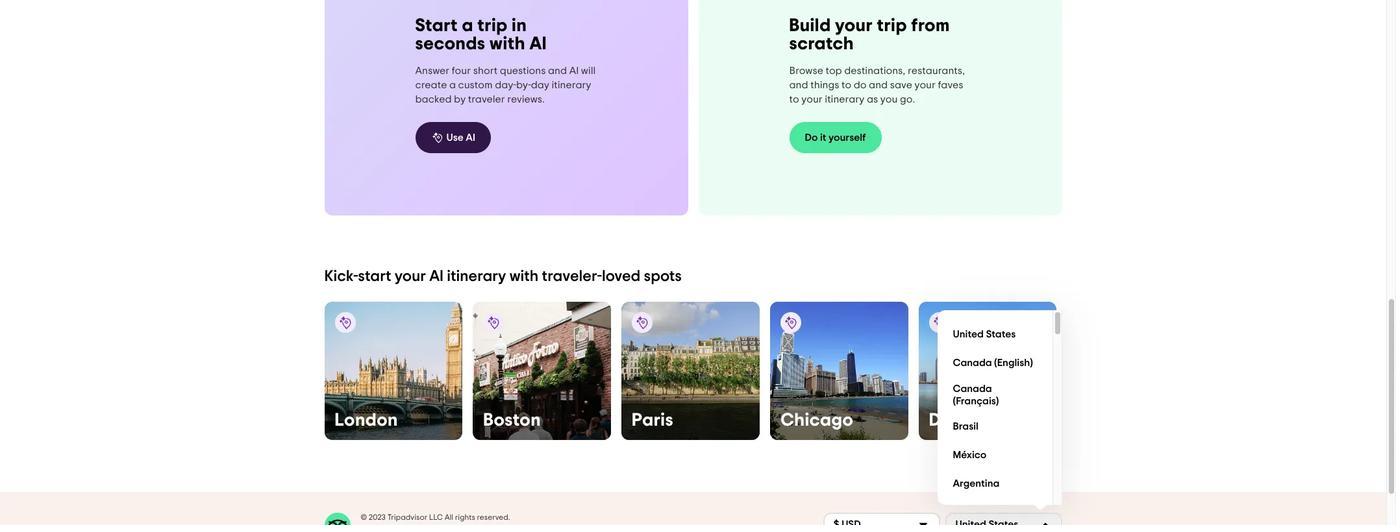 Task type: vqa. For each thing, say whether or not it's contained in the screenshot.
row group
no



Task type: locate. For each thing, give the bounding box(es) containing it.
1 horizontal spatial trip
[[877, 17, 907, 35]]

ai left will
[[569, 65, 579, 76]]

0 vertical spatial to
[[842, 80, 852, 90]]

1 canada from the top
[[953, 358, 992, 368]]

canada (français) link
[[948, 378, 1042, 413]]

canada
[[953, 358, 992, 368], [953, 384, 992, 394]]

menu
[[938, 310, 1062, 525]]

start
[[415, 17, 458, 35]]

2 vertical spatial itinerary
[[447, 269, 506, 284]]

with inside the start a trip in seconds with ai
[[490, 35, 525, 53]]

1 vertical spatial canada
[[953, 384, 992, 394]]

2 horizontal spatial and
[[869, 80, 888, 90]]

canada up (français)
[[953, 384, 992, 394]]

ai
[[530, 35, 547, 53], [569, 65, 579, 76], [466, 132, 475, 143], [429, 269, 444, 284]]

a right start
[[462, 17, 473, 35]]

(français)
[[953, 396, 999, 406]]

trip for a
[[478, 17, 508, 35]]

a up 'by'
[[449, 80, 456, 90]]

go.
[[900, 94, 915, 105]]

itinerary
[[552, 80, 591, 90], [825, 94, 865, 105], [447, 269, 506, 284]]

build
[[789, 17, 831, 35]]

reserved.
[[477, 514, 510, 521]]

day
[[531, 80, 549, 90]]

and for build your trip from scratch
[[789, 80, 808, 90]]

2023
[[369, 514, 386, 521]]

itinerary inside answer four short questions and ai will create a custom day-by-day itinerary backed by traveler reviews.
[[552, 80, 591, 90]]

to down browse
[[789, 94, 799, 105]]

1 vertical spatial a
[[449, 80, 456, 90]]

your
[[835, 17, 873, 35], [915, 80, 936, 90], [802, 94, 823, 105], [395, 269, 426, 284]]

canada down united
[[953, 358, 992, 368]]

to left the do
[[842, 80, 852, 90]]

and up day
[[548, 65, 567, 76]]

as
[[867, 94, 878, 105]]

1 vertical spatial with
[[510, 269, 539, 284]]

with up questions
[[490, 35, 525, 53]]

london link
[[324, 302, 463, 440]]

do
[[854, 80, 867, 90]]

argentina link
[[948, 470, 1042, 499]]

trip left from
[[877, 17, 907, 35]]

yourself
[[829, 132, 866, 143]]

restaurants,
[[908, 66, 965, 76]]

and
[[548, 65, 567, 76], [789, 80, 808, 90], [869, 80, 888, 90]]

it
[[820, 132, 827, 143]]

custom
[[458, 80, 493, 90]]

use
[[447, 132, 464, 143]]

0 horizontal spatial trip
[[478, 17, 508, 35]]

by
[[454, 94, 466, 104]]

1 horizontal spatial itinerary
[[552, 80, 591, 90]]

to
[[842, 80, 852, 90], [789, 94, 799, 105]]

0 vertical spatial canada
[[953, 358, 992, 368]]

ai right in
[[530, 35, 547, 53]]

and inside answer four short questions and ai will create a custom day-by-day itinerary backed by traveler reviews.
[[548, 65, 567, 76]]

in
[[512, 17, 527, 35]]

and down browse
[[789, 80, 808, 90]]

your right build
[[835, 17, 873, 35]]

0 horizontal spatial itinerary
[[447, 269, 506, 284]]

1 horizontal spatial and
[[789, 80, 808, 90]]

things
[[811, 80, 839, 90]]

your down restaurants, on the right
[[915, 80, 936, 90]]

rights
[[455, 514, 475, 521]]

2 horizontal spatial itinerary
[[825, 94, 865, 105]]

trip
[[478, 17, 508, 35], [877, 17, 907, 35]]

and down destinations,
[[869, 80, 888, 90]]

ai inside the start a trip in seconds with ai
[[530, 35, 547, 53]]

1 vertical spatial itinerary
[[825, 94, 865, 105]]

a
[[462, 17, 473, 35], [449, 80, 456, 90]]

reviews.
[[507, 94, 545, 104]]

0 vertical spatial a
[[462, 17, 473, 35]]

brasil
[[953, 422, 979, 432]]

with for itinerary
[[510, 269, 539, 284]]

trip for your
[[877, 17, 907, 35]]

ai right use
[[466, 132, 475, 143]]

canada (english) link
[[948, 349, 1042, 378]]

boston
[[483, 412, 541, 430]]

paris
[[632, 412, 674, 430]]

trip inside the start a trip in seconds with ai
[[478, 17, 508, 35]]

trip inside build your trip from scratch
[[877, 17, 907, 35]]

build your trip from scratch
[[789, 17, 950, 53]]

from
[[911, 17, 950, 35]]

brasil link
[[948, 413, 1042, 442]]

spots
[[644, 269, 682, 284]]

tripadvisor
[[387, 514, 428, 521]]

0 horizontal spatial a
[[449, 80, 456, 90]]

canada inside canada (français)
[[953, 384, 992, 394]]

do it yourself
[[805, 132, 866, 143]]

with left traveler-
[[510, 269, 539, 284]]

london
[[335, 412, 398, 430]]

2 canada from the top
[[953, 384, 992, 394]]

destinations,
[[845, 66, 906, 76]]

0 vertical spatial with
[[490, 35, 525, 53]]

0 vertical spatial itinerary
[[552, 80, 591, 90]]

with
[[490, 35, 525, 53], [510, 269, 539, 284]]

menu containing united states
[[938, 310, 1062, 525]]

1 horizontal spatial a
[[462, 17, 473, 35]]

united states link
[[948, 321, 1042, 349]]

trip left in
[[478, 17, 508, 35]]

1 vertical spatial to
[[789, 94, 799, 105]]

0 horizontal spatial and
[[548, 65, 567, 76]]



Task type: describe. For each thing, give the bounding box(es) containing it.
will
[[581, 65, 596, 76]]

with for seconds
[[490, 35, 525, 53]]

all
[[445, 514, 453, 521]]

itinerary inside browse top destinations, restaurants, and things to do and save your faves to your itinerary as you go.
[[825, 94, 865, 105]]

kick-start your ai itinerary with traveler-loved spots
[[324, 269, 682, 284]]

start a trip in seconds with ai
[[415, 17, 547, 53]]

browse
[[789, 66, 824, 76]]

start
[[358, 269, 391, 284]]

chicago link
[[770, 302, 908, 440]]

browse top destinations, restaurants, and things to do and save your faves to your itinerary as you go.
[[789, 66, 965, 105]]

a inside answer four short questions and ai will create a custom day-by-day itinerary backed by traveler reviews.
[[449, 80, 456, 90]]

use ai button
[[415, 122, 491, 153]]

canada for canada (english)
[[953, 358, 992, 368]]

answer
[[415, 65, 450, 76]]

four
[[452, 65, 471, 76]]

your down things
[[802, 94, 823, 105]]

canada for canada (français)
[[953, 384, 992, 394]]

do
[[805, 132, 818, 143]]

by-
[[516, 80, 531, 90]]

do it yourself button
[[789, 122, 882, 153]]

méxico
[[953, 450, 987, 461]]

faves
[[938, 80, 964, 90]]

scratch
[[789, 35, 854, 53]]

a inside the start a trip in seconds with ai
[[462, 17, 473, 35]]

your inside build your trip from scratch
[[835, 17, 873, 35]]

ai right start
[[429, 269, 444, 284]]

save
[[890, 80, 912, 90]]

states
[[986, 329, 1016, 340]]

questions
[[500, 65, 546, 76]]

chicago
[[781, 412, 854, 430]]

use ai
[[447, 132, 475, 143]]

traveler-
[[542, 269, 602, 284]]

dubai
[[929, 412, 979, 430]]

canada (english)
[[953, 358, 1033, 368]]

argentina
[[953, 479, 1000, 489]]

united
[[953, 329, 984, 340]]

llc
[[429, 514, 443, 521]]

dubai link
[[919, 302, 1057, 440]]

traveler
[[468, 94, 505, 104]]

your right start
[[395, 269, 426, 284]]

answer four short questions and ai will create a custom day-by-day itinerary backed by traveler reviews.
[[415, 65, 596, 104]]

méxico link
[[948, 442, 1042, 470]]

boston link
[[473, 302, 611, 440]]

ai inside answer four short questions and ai will create a custom day-by-day itinerary backed by traveler reviews.
[[569, 65, 579, 76]]

backed
[[415, 94, 452, 104]]

you
[[881, 94, 898, 105]]

seconds
[[415, 35, 486, 53]]

united states
[[953, 329, 1016, 340]]

canada (français)
[[953, 384, 999, 406]]

0 horizontal spatial to
[[789, 94, 799, 105]]

1 horizontal spatial to
[[842, 80, 852, 90]]

©
[[361, 514, 367, 521]]

and for start a trip in seconds with ai
[[548, 65, 567, 76]]

paris link
[[622, 302, 760, 440]]

ai inside button
[[466, 132, 475, 143]]

create
[[415, 80, 447, 90]]

top
[[826, 66, 842, 76]]

© 2023 tripadvisor llc all rights reserved.
[[361, 514, 510, 521]]

(english)
[[994, 358, 1033, 368]]

loved
[[602, 269, 641, 284]]

short
[[473, 65, 498, 76]]

day-
[[495, 80, 516, 90]]

kick-
[[324, 269, 358, 284]]



